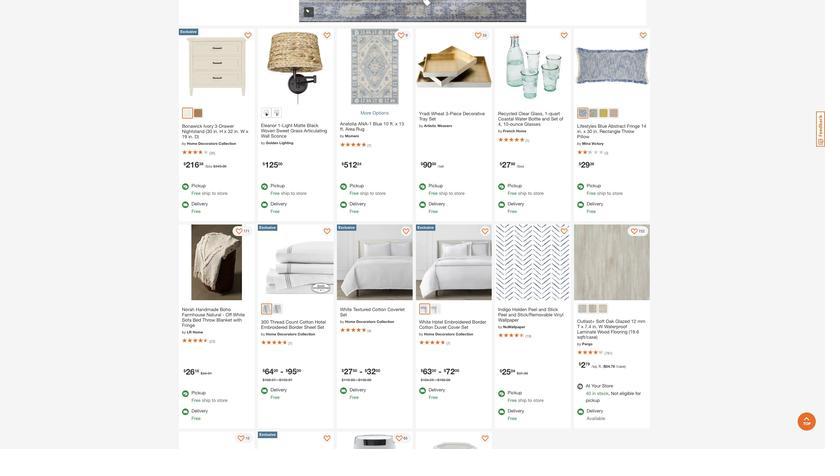 Task type: vqa. For each thing, say whether or not it's contained in the screenshot.
"7" to the left
yes



Task type: describe. For each thing, give the bounding box(es) containing it.
textured
[[353, 307, 371, 312]]

x inside lifestyles blue abstract fringe 14 in. x 30 in. rectangle throw pillow by mina victory
[[583, 129, 586, 134]]

white inside norah handmade boho farmhouse natural - off white sofa bed throw blanket with fringe by lr home
[[233, 312, 245, 318]]

home inside white textured cotton coverlet set by home decorators collection
[[345, 319, 355, 324]]

14
[[641, 123, 646, 129]]

pickup free ship to store down $ 125 00
[[271, 183, 307, 196]]

coastal
[[498, 116, 514, 122]]

$ 216 38 /box $ 349 . 00
[[184, 160, 227, 169]]

clear
[[519, 111, 529, 116]]

00 inside $ 216 38 /box $ 349 . 00
[[222, 164, 227, 168]]

$ 108 . 97 - $ 139 . 97
[[263, 378, 292, 382]]

( up "$ 2 79 /sq. ft. ( $ 54 . 76 /case )" at the right bottom of the page
[[605, 351, 606, 356]]

collection inside white textured cotton coverlet set by home decorators collection
[[377, 319, 394, 324]]

d)
[[195, 134, 199, 139]]

and up the nuwallpaper
[[508, 312, 516, 318]]

stone gray image for 63
[[431, 305, 439, 313]]

throw for farmhouse
[[202, 317, 215, 323]]

brushed champagne bronze modern white shade image
[[272, 109, 280, 117]]

00 up $ 104 . 25 - $ 160 . 00
[[432, 368, 436, 373]]

set inside white textured cotton coverlet set by home decorators collection
[[340, 312, 347, 318]]

available for pickup image down "90"
[[419, 183, 426, 190]]

by inside indigo holden peel and stick peel and stick/removable vinyl wallpaper by nuwallpaper
[[498, 325, 502, 329]]

with
[[233, 317, 242, 323]]

$ 64 00 - $ 95 00
[[263, 367, 301, 376]]

recycled clear glass, 1-quart coastal water bottle and set of 4, 10-ounce glasses image
[[495, 29, 571, 105]]

white for white textured cotton coverlet set
[[340, 307, 352, 312]]

pickup down 36
[[587, 183, 601, 188]]

1 50 from the left
[[353, 368, 357, 373]]

pickup free ship to store down 91 on the bottom left
[[192, 390, 228, 403]]

indigo
[[498, 307, 511, 312]]

pickup down 31
[[508, 390, 522, 396]]

40 in stock
[[586, 391, 608, 396]]

(30
[[206, 129, 212, 134]]

( 4 )
[[367, 329, 371, 333]]

woven
[[261, 128, 275, 134]]

216
[[186, 160, 199, 169]]

$ inside $ 125 00
[[263, 161, 265, 166]]

recycled
[[498, 111, 517, 116]]

( down norah handmade boho farmhouse natural - off white sofa bed throw blanket with fringe by lr home
[[209, 339, 210, 344]]

soft
[[596, 318, 605, 324]]

w inside bonawick ivory 3-drawer nightstand (30 in. h x 32 in. w x 19 in. d) by home decorators collection
[[240, 129, 245, 134]]

0 vertical spatial 25
[[502, 367, 511, 377]]

pickup free ship to store down $ 27 98 /box
[[508, 183, 544, 196]]

108
[[265, 378, 271, 382]]

( down "glasses"
[[526, 138, 526, 143]]

rectangle
[[600, 129, 620, 134]]

by inside white textured cotton coverlet set by home decorators collection
[[340, 319, 344, 324]]

by inside yradi wheat 3-piece decorative tray set by artistic weavers
[[419, 124, 423, 128]]

handmade
[[196, 307, 219, 312]]

articulating
[[304, 128, 327, 134]]

bonawick
[[182, 123, 202, 129]]

00 inside $ 90 00 /set
[[432, 161, 436, 166]]

by inside eleanor 1-light matte black woven sweet grass articulating wall sconce by golden lighting
[[261, 141, 265, 145]]

count
[[286, 319, 298, 325]]

by inside the white hotel embroidered border cotton duvet cover set by home decorators collection
[[419, 332, 423, 336]]

( down indigo holden peel and stick peel and stick/removable vinyl wallpaper by nuwallpaper
[[526, 334, 526, 338]]

( down anatolia ana-1 blue 10 ft. x 13 ft. area rug by momeni
[[367, 143, 368, 148]]

display image inside 33 dropdown button
[[475, 33, 482, 39]]

more options
[[361, 110, 389, 116]]

00 right 160
[[446, 378, 450, 382]]

1 horizontal spatial ( 7 )
[[367, 143, 371, 148]]

19 inside bonawick ivory 3-drawer nightstand (30 in. h x 32 in. w x 19 in. d) by home decorators collection
[[182, 134, 187, 139]]

in. left h
[[213, 129, 218, 134]]

embroidered inside 300 thread count cotton hotel embroidered border sheet set by home decorators collection
[[261, 324, 288, 330]]

1- inside recycled clear glass, 1-quart coastal water bottle and set of 4, 10-ounce glasses by french home
[[545, 111, 549, 116]]

x inside anatolia ana-1 blue 10 ft. x 13 ft. area rug by momeni
[[395, 121, 398, 127]]

savannah 52 in. indoor led matte white dry rated ceiling fan with 4 reversible blades, light kit and remote control image
[[258, 432, 334, 449]]

for
[[635, 391, 641, 396]]

- left 130
[[356, 378, 357, 382]]

pickup down 34
[[192, 390, 206, 396]]

300 thread count cotton hotel embroidered border sheet set by home decorators collection
[[261, 319, 326, 336]]

27 for -
[[344, 367, 353, 376]]

white hotel embroidered border cotton duvet cover set by home decorators collection
[[419, 319, 486, 336]]

display image inside 722 dropdown button
[[631, 229, 638, 235]]

quart
[[549, 111, 560, 116]]

90
[[423, 160, 432, 169]]

fringe inside lifestyles blue abstract fringe 14 in. x 30 in. rectangle throw pillow by mina victory
[[627, 123, 640, 129]]

00 inside $ 125 00
[[278, 161, 282, 166]]

$ 27 50 - $ 32 50
[[342, 367, 380, 376]]

indigo holden peel and stick peel and stick/removable vinyl wallpaper link
[[498, 305, 567, 324]]

pickup free ship to store down 36
[[587, 183, 623, 196]]

( 23 )
[[209, 339, 215, 344]]

yradi wheat 3-piece decorative tray set link
[[419, 109, 488, 123]]

available
[[587, 416, 605, 421]]

lifestyles blue abstract fringe 14 in. x 30 in. rectangle throw pillow by mina victory
[[577, 123, 646, 146]]

) down "glasses"
[[528, 138, 529, 143]]

collection inside 300 thread count cotton hotel embroidered border sheet set by home decorators collection
[[298, 332, 315, 336]]

) down norah handmade boho farmhouse natural - off white sofa bed throw blanket with fringe by lr home
[[214, 339, 215, 344]]

collection inside the white hotel embroidered border cotton duvet cover set by home decorators collection
[[456, 332, 473, 336]]

by inside lifestyles blue abstract fringe 14 in. x 30 in. rectangle throw pillow by mina victory
[[577, 141, 581, 146]]

$ 2 79 /sq. ft. ( $ 54 . 76 /case )
[[579, 360, 626, 370]]

91
[[208, 371, 212, 376]]

white textured cotton coverlet set image
[[337, 225, 413, 300]]

10 inside anatolia ana-1 blue 10 ft. x 13 ft. area rug by momeni
[[383, 121, 389, 127]]

more
[[361, 110, 371, 116]]

ivory image
[[183, 109, 192, 117]]

blue inside anatolia ana-1 blue 10 ft. x 13 ft. area rug by momeni
[[373, 121, 382, 127]]

pickup down /set
[[429, 183, 443, 188]]

( down the white hotel embroidered border cotton duvet cover set by home decorators collection
[[447, 341, 447, 346]]

at
[[586, 383, 590, 389]]

3
[[606, 151, 608, 155]]

by inside anatolia ana-1 blue 10 ft. x 13 ft. area rug by momeni
[[340, 134, 344, 138]]

7 for 64
[[289, 341, 291, 346]]

and left stick
[[539, 307, 546, 312]]

781
[[606, 351, 612, 356]]

home inside bonawick ivory 3-drawer nightstand (30 in. h x 32 in. w x 19 in. d) by home decorators collection
[[187, 141, 197, 146]]

pickup
[[586, 398, 600, 403]]

00 up $ 108 . 97 - $ 139 . 97
[[274, 368, 278, 373]]

1 vertical spatial 25
[[430, 378, 434, 382]]

in. inside outlast+ soft oak glazed 12 mm t x 7.4 in. w waterproof laminate wood flooring (19.6 sqft/case) by pergo
[[593, 324, 597, 329]]

set inside yradi wheat 3-piece decorative tray set by artistic weavers
[[429, 116, 436, 122]]

area
[[345, 126, 355, 132]]

french
[[503, 129, 515, 133]]

home inside norah handmade boho farmhouse natural - off white sofa bed throw blanket with fringe by lr home
[[193, 330, 203, 334]]

00 right 130
[[367, 378, 371, 382]]

( 7 ) for 63
[[447, 341, 450, 346]]

(19.6
[[629, 329, 639, 335]]

flooring
[[611, 329, 628, 335]]

available for pickup image for 26
[[182, 391, 189, 397]]

glazed
[[616, 318, 630, 324]]

pergo
[[582, 342, 593, 346]]

hotel inside the white hotel embroidered border cotton duvet cover set by home decorators collection
[[432, 319, 443, 325]]

available for pickup image for lifestyles blue abstract fringe 14 in. x 30 in. rectangle throw pillow
[[577, 183, 584, 190]]

eleanor 1-light matte black woven sweet grass articulating wall sconce by golden lighting
[[261, 123, 327, 145]]

) down white textured cotton coverlet set by home decorators collection
[[370, 329, 371, 333]]

04
[[511, 369, 515, 374]]

. inside "$ 2 79 /sq. ft. ( $ 54 . 76 /case )"
[[610, 364, 611, 369]]

anatolia ana-1 blue 10 ft. x 13 ft. area rug image
[[337, 29, 413, 105]]

wood
[[598, 329, 610, 335]]

( up $ 216 38 /box $ 349 . 00
[[209, 151, 210, 155]]

2 97 from the left
[[288, 378, 292, 382]]

decorators inside white textured cotton coverlet set by home decorators collection
[[356, 319, 376, 324]]

512
[[344, 160, 357, 169]]

cover
[[448, 324, 460, 330]]

exclusive for white
[[418, 225, 434, 230]]

pickup free ship to store down 31
[[508, 390, 544, 403]]

pickup down $ 125 00
[[271, 183, 285, 188]]

blanket
[[216, 317, 232, 323]]

) down lifestyles blue abstract fringe 14 in. x 30 in. rectangle throw pillow by mina victory
[[608, 151, 608, 155]]

300 thread count cotton hotel embroidered border sheet set image
[[258, 225, 334, 300]]

w inside outlast+ soft oak glazed 12 mm t x 7.4 in. w waterproof laminate wood flooring (19.6 sqft/case) by pergo
[[599, 324, 603, 329]]

1 vertical spatial 1
[[526, 138, 528, 143]]

throw for fringe
[[622, 129, 635, 134]]

by inside recycled clear glass, 1-quart coastal water bottle and set of 4, 10-ounce glasses by french home
[[498, 129, 502, 133]]

blue inside lifestyles blue abstract fringe 14 in. x 30 in. rectangle throw pillow by mina victory
[[598, 123, 607, 129]]

lr
[[187, 330, 192, 334]]

rug
[[356, 126, 365, 132]]

/box for 216
[[205, 164, 212, 168]]

white stoneware contemporary decorative vase image
[[416, 432, 492, 449]]

7 for 63
[[447, 341, 449, 346]]

in. left "d)"
[[188, 134, 193, 139]]

$ 512 24
[[342, 160, 362, 169]]

weavers
[[437, 124, 452, 128]]

104
[[423, 378, 429, 382]]

1 vertical spatial 19
[[526, 334, 530, 338]]

40
[[586, 391, 591, 396]]

pickup down 216
[[192, 183, 206, 188]]

matte
[[294, 123, 306, 128]]

patina image
[[194, 109, 202, 117]]

1 vertical spatial 32
[[367, 367, 376, 376]]

indigo holden peel and stick peel and stick/removable vinyl wallpaper image
[[495, 225, 571, 300]]

cotton inside 300 thread count cotton hotel embroidered border sheet set by home decorators collection
[[300, 319, 314, 325]]

set inside recycled clear glass, 1-quart coastal water bottle and set of 4, 10-ounce glasses by french home
[[551, 116, 558, 122]]

( inside "$ 2 79 /sq. ft. ( $ 54 . 76 /case )"
[[603, 364, 604, 369]]

pickup free ship to store down /set
[[429, 183, 465, 196]]

decorators inside bonawick ivory 3-drawer nightstand (30 in. h x 32 in. w x 19 in. d) by home decorators collection
[[198, 141, 218, 146]]

display image inside 10 dropdown button
[[238, 436, 245, 443]]

1 horizontal spatial available for pickup image
[[261, 183, 268, 190]]

34
[[203, 371, 207, 376]]

) up "76"
[[612, 351, 612, 356]]

,
[[608, 391, 610, 396]]

set inside the white hotel embroidered border cotton duvet cover set by home decorators collection
[[461, 324, 468, 330]]

piece
[[450, 111, 462, 116]]

white hotel embroidered border cotton duvet cover set link
[[419, 318, 488, 332]]

$ 110 . 00 - $ 130 . 00
[[342, 378, 371, 382]]

54
[[606, 364, 610, 369]]

available for pickup image for anatolia ana-1 blue 10 ft. x 13 ft. area rug
[[340, 183, 347, 190]]

feedback link image
[[816, 111, 825, 147]]

pickup down $ 27 98 /box
[[508, 183, 522, 188]]

lifestyles blue abstract fringe 14 in. x 30 in. rectangle throw pillow link
[[577, 122, 646, 141]]

1 horizontal spatial peel
[[528, 307, 537, 312]]

38
[[199, 161, 203, 166]]

( 1 )
[[526, 138, 529, 143]]

$ 90 00 /set
[[421, 160, 444, 169]]

- up 139
[[280, 367, 284, 376]]

. down 64
[[271, 378, 272, 382]]

wall
[[261, 133, 270, 139]]

by inside 300 thread count cotton hotel embroidered border sheet set by home decorators collection
[[261, 332, 265, 336]]

1 horizontal spatial ft.
[[390, 121, 394, 127]]

) down anatolia ana-1 blue 10 ft. x 13 ft. area rug by momeni
[[370, 143, 371, 148]]

bonawick ivory 3-drawer nightstand (30 in. h x 32 in. w x 19 in. d) image
[[179, 29, 254, 105]]

buy in store image
[[577, 384, 583, 390]]

blue image
[[579, 109, 587, 117]]

) down the white hotel embroidered border cotton duvet cover set by home decorators collection
[[449, 341, 450, 346]]

available for pickup image for bonawick ivory 3-drawer nightstand (30 in. h x 32 in. w x 19 in. d)
[[182, 183, 189, 190]]

125
[[265, 160, 278, 169]]

0 horizontal spatial ft.
[[340, 126, 344, 132]]

lifestyles blue abstract fringe 14 in. x 30 in. rectangle throw pillow image
[[574, 29, 650, 105]]

. down the 95
[[287, 378, 288, 382]]

( 3 )
[[605, 151, 608, 155]]

171 button
[[233, 226, 253, 236]]

more options link
[[340, 108, 409, 118]]

64
[[265, 367, 274, 376]]

eleanor
[[261, 123, 277, 128]]

9
[[406, 33, 408, 37]]

in. right the drawer at the left of the page
[[234, 129, 239, 134]]



Task type: locate. For each thing, give the bounding box(es) containing it.
ivory
[[204, 123, 214, 129]]

32 inside bonawick ivory 3-drawer nightstand (30 in. h x 32 in. w x 19 in. d) by home decorators collection
[[228, 129, 233, 134]]

1 vertical spatial fringe
[[182, 322, 195, 328]]

1 vertical spatial throw
[[202, 317, 215, 323]]

10
[[383, 121, 389, 127], [245, 436, 250, 440]]

) inside "$ 2 79 /sq. ft. ( $ 54 . 76 /case )"
[[625, 364, 626, 369]]

in. up victory
[[594, 129, 598, 134]]

white hotel embroidered border cotton duvet cover set image
[[416, 225, 492, 300]]

0 horizontal spatial 3-
[[215, 123, 219, 129]]

by
[[419, 124, 423, 128], [498, 129, 502, 133], [340, 134, 344, 138], [261, 141, 265, 145], [182, 141, 186, 146], [577, 141, 581, 146], [340, 319, 344, 324], [498, 325, 502, 329], [182, 330, 186, 334], [261, 332, 265, 336], [419, 332, 423, 336], [577, 342, 581, 346]]

0 horizontal spatial ( 7 )
[[288, 341, 292, 346]]

7 down anatolia ana-1 blue 10 ft. x 13 ft. area rug by momeni
[[368, 143, 370, 148]]

wallpaper
[[498, 317, 519, 323]]

/box right the 98
[[517, 164, 524, 168]]

graceland oak image
[[588, 305, 597, 313]]

$ 125 00
[[263, 160, 282, 169]]

0 horizontal spatial /box
[[205, 164, 212, 168]]

- left 160
[[435, 378, 436, 382]]

0 horizontal spatial 1-
[[278, 123, 282, 128]]

0 vertical spatial 10
[[383, 121, 389, 127]]

ft. left area
[[340, 126, 344, 132]]

blush image
[[610, 109, 618, 117]]

00 right 63
[[455, 368, 459, 373]]

0 horizontal spatial blue
[[373, 121, 382, 127]]

0 horizontal spatial fringe
[[182, 322, 195, 328]]

boho
[[220, 307, 231, 312]]

) right "76"
[[625, 364, 626, 369]]

grass
[[291, 128, 303, 134]]

1 vertical spatial 30
[[524, 371, 528, 376]]

. inside $ 216 38 /box $ 349 . 00
[[221, 164, 222, 168]]

2 horizontal spatial ( 7 )
[[447, 341, 450, 346]]

1 vertical spatial 3-
[[215, 123, 219, 129]]

( 7 ) for 64
[[288, 341, 292, 346]]

collection inside bonawick ivory 3-drawer nightstand (30 in. h x 32 in. w x 19 in. d) by home decorators collection
[[219, 141, 236, 146]]

( 781 )
[[605, 351, 612, 356]]

0 horizontal spatial 25
[[430, 378, 434, 382]]

50
[[353, 368, 357, 373], [376, 368, 380, 373]]

decorators inside 300 thread count cotton hotel embroidered border sheet set by home decorators collection
[[277, 332, 297, 336]]

x left "wall"
[[246, 129, 248, 134]]

0 horizontal spatial cotton
[[300, 319, 314, 325]]

4,
[[498, 121, 502, 127]]

1 vertical spatial 26
[[186, 367, 195, 377]]

2 horizontal spatial ft.
[[599, 364, 602, 369]]

yradi wheat 3-piece decorative tray set image
[[416, 29, 492, 105]]

and right bottle
[[542, 116, 550, 122]]

1- inside eleanor 1-light matte black woven sweet grass articulating wall sconce by golden lighting
[[278, 123, 282, 128]]

0 horizontal spatial 7
[[289, 341, 291, 346]]

pickup free ship to store down 24
[[350, 183, 386, 196]]

laminate
[[577, 329, 596, 335]]

0 vertical spatial 26
[[210, 151, 214, 155]]

0 horizontal spatial 26
[[186, 367, 195, 377]]

$ 63 00 - $ 72 00
[[421, 367, 459, 376]]

00 right 110
[[351, 378, 355, 382]]

0 horizontal spatial border
[[289, 324, 303, 330]]

2 50 from the left
[[376, 368, 380, 373]]

soft oak glazed image
[[578, 305, 587, 313]]

) up $ 216 38 /box $ 349 . 00
[[214, 151, 215, 155]]

27 for /box
[[502, 160, 511, 169]]

- left 139
[[277, 378, 278, 382]]

available for pickup image
[[261, 183, 268, 190], [498, 183, 505, 190], [182, 391, 189, 397]]

stone gray image right steel blue icon
[[431, 305, 439, 313]]

thread
[[270, 319, 284, 325]]

cotton left duvet
[[419, 324, 433, 330]]

29
[[581, 160, 590, 169]]

available for pickup image for 27
[[498, 183, 505, 190]]

white textured cotton coverlet set link
[[340, 305, 409, 319]]

1 horizontal spatial 32
[[367, 367, 376, 376]]

1 hotel from the left
[[315, 319, 326, 325]]

3- right the wheat
[[446, 111, 450, 116]]

border inside 300 thread count cotton hotel embroidered border sheet set by home decorators collection
[[289, 324, 303, 330]]

available for pickup image down $ 26 18 $ 34 . 91
[[182, 391, 189, 397]]

( 7 ) down the white hotel embroidered border cotton duvet cover set by home decorators collection
[[447, 341, 450, 346]]

white for white hotel embroidered border cotton duvet cover set
[[419, 319, 431, 325]]

31
[[519, 371, 523, 376]]

set right sheet
[[317, 324, 324, 330]]

79
[[586, 362, 590, 367]]

set
[[429, 116, 436, 122], [551, 116, 558, 122], [340, 312, 347, 318], [317, 324, 324, 330], [461, 324, 468, 330]]

home inside the white hotel embroidered border cotton duvet cover set by home decorators collection
[[424, 332, 434, 336]]

0 horizontal spatial 97
[[272, 378, 276, 382]]

2 horizontal spatial white
[[419, 319, 431, 325]]

yradi wheat 3-piece decorative tray set by artistic weavers
[[419, 111, 485, 128]]

- up 130
[[359, 367, 363, 376]]

white inside white textured cotton coverlet set by home decorators collection
[[340, 307, 352, 312]]

collection
[[219, 141, 236, 146], [377, 319, 394, 324], [298, 332, 315, 336], [456, 332, 473, 336]]

home down ounce
[[516, 129, 526, 133]]

26 for ( 26 )
[[210, 151, 214, 155]]

anatolia
[[340, 121, 357, 127]]

sofa
[[182, 317, 191, 323]]

to
[[212, 190, 216, 196], [291, 190, 295, 196], [370, 190, 374, 196], [449, 190, 453, 196], [528, 190, 532, 196], [607, 190, 611, 196], [212, 398, 216, 403], [528, 398, 532, 403]]

1 horizontal spatial 3-
[[446, 111, 450, 116]]

stick/removable
[[518, 312, 553, 318]]

1 inside anatolia ana-1 blue 10 ft. x 13 ft. area rug by momeni
[[369, 121, 372, 127]]

peel up the nuwallpaper
[[498, 312, 507, 318]]

1 horizontal spatial 1-
[[545, 111, 549, 116]]

-
[[223, 312, 224, 318], [280, 367, 284, 376], [359, 367, 363, 376], [438, 367, 442, 376], [277, 378, 278, 382], [356, 378, 357, 382], [435, 378, 436, 382]]

. inside $ 26 18 $ 34 . 91
[[207, 371, 208, 376]]

embroidered inside the white hotel embroidered border cotton duvet cover set by home decorators collection
[[444, 319, 471, 325]]

1 /box from the left
[[205, 164, 212, 168]]

0 vertical spatial 30
[[587, 129, 592, 134]]

$ inside $ 29 36
[[579, 161, 581, 166]]

, not eligible for pickup
[[586, 391, 641, 403]]

matte black modern white shade image
[[262, 109, 270, 117]]

glasses
[[524, 121, 541, 127]]

1 horizontal spatial 50
[[376, 368, 380, 373]]

1 horizontal spatial border
[[472, 319, 486, 325]]

1 vertical spatial 1-
[[278, 123, 282, 128]]

1 horizontal spatial stone gray image
[[431, 305, 439, 313]]

home inside recycled clear glass, 1-quart coastal water bottle and set of 4, 10-ounce glasses by french home
[[516, 129, 526, 133]]

0 horizontal spatial 19
[[182, 134, 187, 139]]

/box right 38
[[205, 164, 212, 168]]

1 horizontal spatial w
[[599, 324, 603, 329]]

/set
[[438, 164, 444, 168]]

$ inside the $ 512 24
[[342, 161, 344, 166]]

1 horizontal spatial /box
[[517, 164, 524, 168]]

( down 300 thread count cotton hotel embroidered border sheet set by home decorators collection
[[288, 341, 289, 346]]

1 horizontal spatial 26
[[210, 151, 214, 155]]

32 up $ 110 . 00 - $ 130 . 00
[[367, 367, 376, 376]]

13
[[399, 121, 404, 127]]

stone gray image
[[273, 305, 281, 313], [431, 305, 439, 313]]

x right h
[[224, 129, 227, 134]]

set up artistic
[[429, 116, 436, 122]]

$ inside $ 90 00 /set
[[421, 161, 423, 166]]

0 horizontal spatial 1
[[369, 121, 372, 127]]

bonawick ivory 3-drawer nightstand (30 in. h x 32 in. w x 19 in. d) by home decorators collection
[[182, 123, 248, 146]]

26 left 34
[[186, 367, 195, 377]]

2 horizontal spatial cotton
[[419, 324, 433, 330]]

pickup free ship to store down '349'
[[192, 183, 228, 196]]

stone gray image for 64
[[273, 305, 281, 313]]

( 19 )
[[526, 334, 531, 338]]

10 inside dropdown button
[[245, 436, 250, 440]]

w left oak
[[599, 324, 603, 329]]

4
[[368, 329, 370, 333]]

30 right 31
[[524, 371, 528, 376]]

momeni
[[345, 134, 359, 138]]

1 horizontal spatial white
[[340, 307, 352, 312]]

sand dune oak image
[[599, 305, 607, 313]]

indigo holden peel and stick peel and stick/removable vinyl wallpaper by nuwallpaper
[[498, 307, 564, 329]]

1
[[369, 121, 372, 127], [526, 138, 528, 143]]

cotton inside the white hotel embroidered border cotton duvet cover set by home decorators collection
[[419, 324, 433, 330]]

7 down the white hotel embroidered border cotton duvet cover set by home decorators collection
[[447, 341, 449, 346]]

12
[[631, 318, 636, 324]]

ft.
[[390, 121, 394, 127], [340, 126, 344, 132], [599, 364, 602, 369]]

30 up mina
[[587, 129, 592, 134]]

steel blue image
[[420, 305, 429, 313]]

exclusive for 300
[[259, 225, 276, 230]]

farmhouse
[[182, 312, 205, 318]]

steel blue image
[[262, 305, 271, 313]]

. down "$ 27 50 - $ 32 50"
[[366, 378, 367, 382]]

norah handmade boho farmhouse natural - off white sofa bed throw blanket with fringe image
[[179, 225, 254, 300]]

display image
[[475, 33, 482, 39], [640, 33, 646, 39], [403, 229, 409, 235], [238, 436, 245, 443], [396, 436, 403, 443], [482, 436, 488, 443]]

1 horizontal spatial 7
[[368, 143, 370, 148]]

collection down h
[[219, 141, 236, 146]]

0 horizontal spatial hotel
[[315, 319, 326, 325]]

18
[[195, 369, 199, 374]]

1 horizontal spatial 10
[[383, 121, 389, 127]]

. left "/case"
[[610, 364, 611, 369]]

eligible
[[620, 391, 634, 396]]

decorators up 4
[[356, 319, 376, 324]]

home inside 300 thread count cotton hotel embroidered border sheet set by home decorators collection
[[266, 332, 276, 336]]

$ 104 . 25 - $ 160 . 00
[[421, 378, 450, 382]]

hotel left cover
[[432, 319, 443, 325]]

0 vertical spatial fringe
[[627, 123, 640, 129]]

0 horizontal spatial stone gray image
[[273, 305, 281, 313]]

0 vertical spatial 1
[[369, 121, 372, 127]]

- up 160
[[438, 367, 442, 376]]

available shipping image
[[261, 202, 268, 208], [340, 202, 347, 208], [498, 202, 505, 208], [261, 388, 268, 394], [419, 388, 426, 394], [182, 409, 189, 416], [498, 409, 505, 416], [577, 409, 584, 416]]

decorators down duvet
[[435, 332, 455, 336]]

display image inside 9 "dropdown button"
[[398, 33, 405, 39]]

eleanor 1-light matte black woven sweet grass articulating wall sconce image
[[258, 29, 334, 105]]

exclusive for bonawick
[[180, 29, 197, 34]]

1 vertical spatial 10
[[245, 436, 250, 440]]

cotton right count
[[300, 319, 314, 325]]

peel
[[528, 307, 537, 312], [498, 312, 507, 318]]

) down indigo holden peel and stick peel and stick/removable vinyl wallpaper by nuwallpaper
[[530, 334, 531, 338]]

decorators down 300 thread count cotton hotel embroidered border sheet set link
[[277, 332, 297, 336]]

23
[[210, 339, 214, 344]]

1 horizontal spatial hotel
[[432, 319, 443, 325]]

33
[[483, 33, 487, 37]]

1 down "glasses"
[[526, 138, 528, 143]]

0 horizontal spatial available for pickup image
[[182, 391, 189, 397]]

outlast+ soft oak glazed 12 mm t x 7.4 in. w waterproof laminate wood flooring (19.6 sqft/case) image
[[574, 225, 650, 300]]

(
[[526, 138, 526, 143], [367, 143, 368, 148], [209, 151, 210, 155], [605, 151, 606, 155], [367, 329, 368, 333], [526, 334, 526, 338], [209, 339, 210, 344], [288, 341, 289, 346], [447, 341, 447, 346], [605, 351, 606, 356], [603, 364, 604, 369]]

26 for $ 26 18 $ 34 . 91
[[186, 367, 195, 377]]

3- inside bonawick ivory 3-drawer nightstand (30 in. h x 32 in. w x 19 in. d) by home decorators collection
[[215, 123, 219, 129]]

by inside bonawick ivory 3-drawer nightstand (30 in. h x 32 in. w x 19 in. d) by home decorators collection
[[182, 141, 186, 146]]

0 vertical spatial w
[[240, 129, 245, 134]]

$
[[184, 161, 186, 166], [263, 161, 265, 166], [342, 161, 344, 166], [421, 161, 423, 166], [500, 161, 502, 166], [579, 161, 581, 166], [213, 164, 215, 168], [579, 362, 581, 367], [604, 364, 606, 369], [263, 368, 265, 373], [286, 368, 288, 373], [342, 368, 344, 373], [365, 368, 367, 373], [421, 368, 423, 373], [444, 368, 446, 373], [184, 369, 186, 374], [500, 369, 502, 374], [201, 371, 203, 376], [517, 371, 519, 376], [263, 378, 265, 382], [279, 378, 281, 382], [342, 378, 344, 382], [358, 378, 360, 382], [421, 378, 423, 382], [437, 378, 439, 382]]

1 horizontal spatial blue
[[598, 123, 607, 129]]

/box inside $ 216 38 /box $ 349 . 00
[[205, 164, 212, 168]]

set right cover
[[461, 324, 468, 330]]

1 horizontal spatial cotton
[[372, 307, 386, 312]]

available for pickup image down '$ 25 04 $ 31 . 30'
[[498, 391, 505, 397]]

border inside the white hotel embroidered border cotton duvet cover set by home decorators collection
[[472, 319, 486, 325]]

kessler white woven coffee table bench image
[[179, 432, 254, 449]]

19 left "d)"
[[182, 134, 187, 139]]

delivery available
[[587, 408, 605, 421]]

1 horizontal spatial 97
[[288, 378, 292, 382]]

0 horizontal spatial throw
[[202, 317, 215, 323]]

7
[[368, 143, 370, 148], [289, 341, 291, 346], [447, 341, 449, 346]]

0 vertical spatial 1-
[[545, 111, 549, 116]]

( down white textured cotton coverlet set by home decorators collection
[[367, 329, 368, 333]]

background image
[[299, 0, 526, 22]]

lifestyles
[[577, 123, 597, 129]]

2 horizontal spatial 7
[[447, 341, 449, 346]]

decorators inside the white hotel embroidered border cotton duvet cover set by home decorators collection
[[435, 332, 455, 336]]

in. down blue image
[[577, 129, 582, 134]]

mustard image
[[599, 109, 608, 117]]

0 vertical spatial 3-
[[446, 111, 450, 116]]

1 horizontal spatial 25
[[502, 367, 511, 377]]

3- for drawer
[[215, 123, 219, 129]]

30 inside '$ 25 04 $ 31 . 30'
[[524, 371, 528, 376]]

0 vertical spatial throw
[[622, 129, 635, 134]]

2 stone gray image from the left
[[431, 305, 439, 313]]

available for pickup image down 216
[[182, 183, 189, 190]]

h
[[220, 129, 223, 134]]

. right 38
[[221, 164, 222, 168]]

delivery inside the 'delivery available'
[[587, 408, 603, 414]]

- inside norah handmade boho farmhouse natural - off white sofa bed throw blanket with fringe by lr home
[[223, 312, 224, 318]]

30 inside lifestyles blue abstract fringe 14 in. x 30 in. rectangle throw pillow by mina victory
[[587, 129, 592, 134]]

delivery
[[192, 201, 208, 206], [271, 201, 287, 206], [350, 201, 366, 206], [429, 201, 445, 206], [508, 201, 524, 206], [587, 201, 603, 206], [271, 387, 287, 393], [350, 387, 366, 393], [429, 387, 445, 393], [192, 408, 208, 414], [508, 408, 524, 414], [587, 408, 603, 414]]

1 horizontal spatial embroidered
[[444, 319, 471, 325]]

set inside 300 thread count cotton hotel embroidered border sheet set by home decorators collection
[[317, 324, 324, 330]]

norah
[[182, 307, 195, 312]]

ft. inside "$ 2 79 /sq. ft. ( $ 54 . 76 /case )"
[[599, 364, 602, 369]]

722 button
[[628, 226, 648, 236]]

x right t
[[581, 324, 584, 329]]

outlast+ soft oak glazed 12 mm t x 7.4 in. w waterproof laminate wood flooring (19.6 sqft/case) by pergo
[[577, 318, 645, 346]]

1 horizontal spatial throw
[[622, 129, 635, 134]]

72
[[446, 367, 455, 376]]

w
[[240, 129, 245, 134], [599, 324, 603, 329]]

grey image
[[589, 109, 597, 117]]

0 vertical spatial 27
[[502, 160, 511, 169]]

$ inside $ 27 98 /box
[[500, 161, 502, 166]]

white inside the white hotel embroidered border cotton duvet cover set by home decorators collection
[[419, 319, 431, 325]]

display image
[[245, 33, 251, 39], [324, 33, 330, 39], [398, 33, 405, 39], [561, 33, 567, 39], [236, 229, 242, 235], [324, 229, 330, 235], [482, 229, 488, 235], [561, 229, 567, 235], [631, 229, 638, 235], [324, 436, 330, 443]]

3- for piece
[[446, 111, 450, 116]]

fringe inside norah handmade boho farmhouse natural - off white sofa bed throw blanket with fringe by lr home
[[182, 322, 195, 328]]

display image inside the 65 dropdown button
[[396, 436, 403, 443]]

and
[[542, 116, 550, 122], [539, 307, 546, 312], [508, 312, 516, 318]]

. right 04
[[523, 371, 524, 376]]

19 down indigo holden peel and stick peel and stick/removable vinyl wallpaper by nuwallpaper
[[526, 334, 530, 338]]

display image inside 171 dropdown button
[[236, 229, 242, 235]]

2 hotel from the left
[[432, 319, 443, 325]]

ship
[[202, 190, 211, 196], [281, 190, 290, 196], [360, 190, 369, 196], [439, 190, 448, 196], [518, 190, 527, 196], [597, 190, 606, 196], [202, 398, 211, 403], [518, 398, 527, 403]]

1 horizontal spatial 19
[[526, 334, 530, 338]]

( 7 ) down 300 thread count cotton hotel embroidered border sheet set by home decorators collection
[[288, 341, 292, 346]]

and inside recycled clear glass, 1-quart coastal water bottle and set of 4, 10-ounce glasses by french home
[[542, 116, 550, 122]]

white down steel blue icon
[[419, 319, 431, 325]]

t
[[577, 324, 580, 329]]

set left of on the top right
[[551, 116, 558, 122]]

available shipping image
[[182, 202, 189, 208], [419, 202, 426, 208], [577, 202, 584, 208], [340, 388, 347, 394]]

light
[[282, 123, 292, 128]]

by inside outlast+ soft oak glazed 12 mm t x 7.4 in. w waterproof laminate wood flooring (19.6 sqft/case) by pergo
[[577, 342, 581, 346]]

pickup free ship to store
[[192, 183, 228, 196], [271, 183, 307, 196], [350, 183, 386, 196], [429, 183, 465, 196], [508, 183, 544, 196], [587, 183, 623, 196], [192, 390, 228, 403], [508, 390, 544, 403]]

throw inside lifestyles blue abstract fringe 14 in. x 30 in. rectangle throw pillow by mina victory
[[622, 129, 635, 134]]

0 horizontal spatial white
[[233, 312, 245, 318]]

victory
[[592, 141, 604, 146]]

black
[[307, 123, 318, 128]]

0 vertical spatial 32
[[228, 129, 233, 134]]

cotton inside white textured cotton coverlet set by home decorators collection
[[372, 307, 386, 312]]

1 vertical spatial w
[[599, 324, 603, 329]]

0 horizontal spatial 32
[[228, 129, 233, 134]]

1 vertical spatial 27
[[344, 367, 353, 376]]

throw inside norah handmade boho farmhouse natural - off white sofa bed throw blanket with fringe by lr home
[[202, 317, 215, 323]]

. left 130
[[350, 378, 351, 382]]

norah handmade boho farmhouse natural - off white sofa bed throw blanket with fringe by lr home
[[182, 307, 245, 334]]

0 horizontal spatial 50
[[353, 368, 357, 373]]

x up mina
[[583, 129, 586, 134]]

fringe left "14"
[[627, 123, 640, 129]]

7.4
[[585, 324, 591, 329]]

00 right 64
[[297, 368, 301, 373]]

icon image
[[304, 7, 309, 13]]

. down 63
[[429, 378, 430, 382]]

fringe up lr
[[182, 322, 195, 328]]

1 stone gray image from the left
[[273, 305, 281, 313]]

sheet
[[304, 324, 316, 330]]

recycled clear glass, 1-quart coastal water bottle and set of 4, 10-ounce glasses link
[[498, 109, 567, 129]]

0 horizontal spatial 10
[[245, 436, 250, 440]]

0 horizontal spatial 30
[[524, 371, 528, 376]]

by inside norah handmade boho farmhouse natural - off white sofa bed throw blanket with fringe by lr home
[[182, 330, 186, 334]]

spa210 ultrasonic cool mist aromatherapy essential oil diffuser with touch controls image
[[337, 432, 413, 449]]

304237277 image
[[422, 0, 432, 7]]

set left textured
[[340, 312, 347, 318]]

30
[[587, 129, 592, 134], [524, 371, 528, 376]]

decorators
[[198, 141, 218, 146], [356, 319, 376, 324], [277, 332, 297, 336], [435, 332, 455, 336]]

)
[[528, 138, 529, 143], [370, 143, 371, 148], [214, 151, 215, 155], [608, 151, 608, 155], [370, 329, 371, 333], [530, 334, 531, 338], [214, 339, 215, 344], [291, 341, 292, 346], [449, 341, 450, 346], [612, 351, 612, 356], [625, 364, 626, 369]]

drawer
[[219, 123, 234, 129]]

1 horizontal spatial 1
[[526, 138, 528, 143]]

bed
[[193, 317, 201, 323]]

2 horizontal spatial available for pickup image
[[498, 183, 505, 190]]

in. right the 7.4
[[593, 324, 597, 329]]

9 button
[[395, 30, 411, 40]]

0 horizontal spatial 27
[[344, 367, 353, 376]]

hotel inside 300 thread count cotton hotel embroidered border sheet set by home decorators collection
[[315, 319, 326, 325]]

0 horizontal spatial w
[[240, 129, 245, 134]]

not
[[611, 391, 618, 396]]

home down textured
[[345, 319, 355, 324]]

) down 300 thread count cotton hotel embroidered border sheet set by home decorators collection
[[291, 341, 292, 346]]

available for pickup image
[[182, 183, 189, 190], [340, 183, 347, 190], [419, 183, 426, 190], [577, 183, 584, 190], [498, 391, 505, 397]]

/box inside $ 27 98 /box
[[517, 164, 524, 168]]

1 horizontal spatial 27
[[502, 160, 511, 169]]

/box for 27
[[517, 164, 524, 168]]

x inside outlast+ soft oak glazed 12 mm t x 7.4 in. w waterproof laminate wood flooring (19.6 sqft/case) by pergo
[[581, 324, 584, 329]]

2 /box from the left
[[517, 164, 524, 168]]

1 horizontal spatial fringe
[[627, 123, 640, 129]]

32 right h
[[228, 129, 233, 134]]

pickup down the $ 512 24
[[350, 183, 364, 188]]

( 7 ) down anatolia ana-1 blue 10 ft. x 13 ft. area rug by momeni
[[367, 143, 371, 148]]

ft. left 13
[[390, 121, 394, 127]]

1 97 from the left
[[272, 378, 276, 382]]

( down lifestyles blue abstract fringe 14 in. x 30 in. rectangle throw pillow by mina victory
[[605, 151, 606, 155]]

. inside '$ 25 04 $ 31 . 30'
[[523, 371, 524, 376]]

1- up sconce
[[278, 123, 282, 128]]

x left 13
[[395, 121, 398, 127]]

cotton
[[372, 307, 386, 312], [300, 319, 314, 325], [419, 324, 433, 330]]

0 horizontal spatial embroidered
[[261, 324, 288, 330]]

throw left "14"
[[622, 129, 635, 134]]

0 vertical spatial 19
[[182, 134, 187, 139]]

33 button
[[472, 30, 490, 40]]

3- inside yradi wheat 3-piece decorative tray set by artistic weavers
[[446, 111, 450, 116]]

available for pickup image down 512
[[340, 183, 347, 190]]

0 horizontal spatial peel
[[498, 312, 507, 318]]

97 right 139
[[288, 378, 292, 382]]

( 26 )
[[209, 151, 215, 155]]

00 down lighting
[[278, 161, 282, 166]]

ft. right /sq.
[[599, 364, 602, 369]]

1- right "glass,"
[[545, 111, 549, 116]]

/box
[[205, 164, 212, 168], [517, 164, 524, 168]]

natural
[[206, 312, 221, 318]]

anatolia ana-1 blue 10 ft. x 13 ft. area rug link
[[340, 120, 409, 134]]

1 horizontal spatial 30
[[587, 129, 592, 134]]

. down 72
[[445, 378, 446, 382]]

( 7 )
[[367, 143, 371, 148], [288, 341, 292, 346], [447, 341, 450, 346]]

outlast+
[[577, 318, 595, 324]]

1 right rug
[[369, 121, 372, 127]]

white left textured
[[340, 307, 352, 312]]



